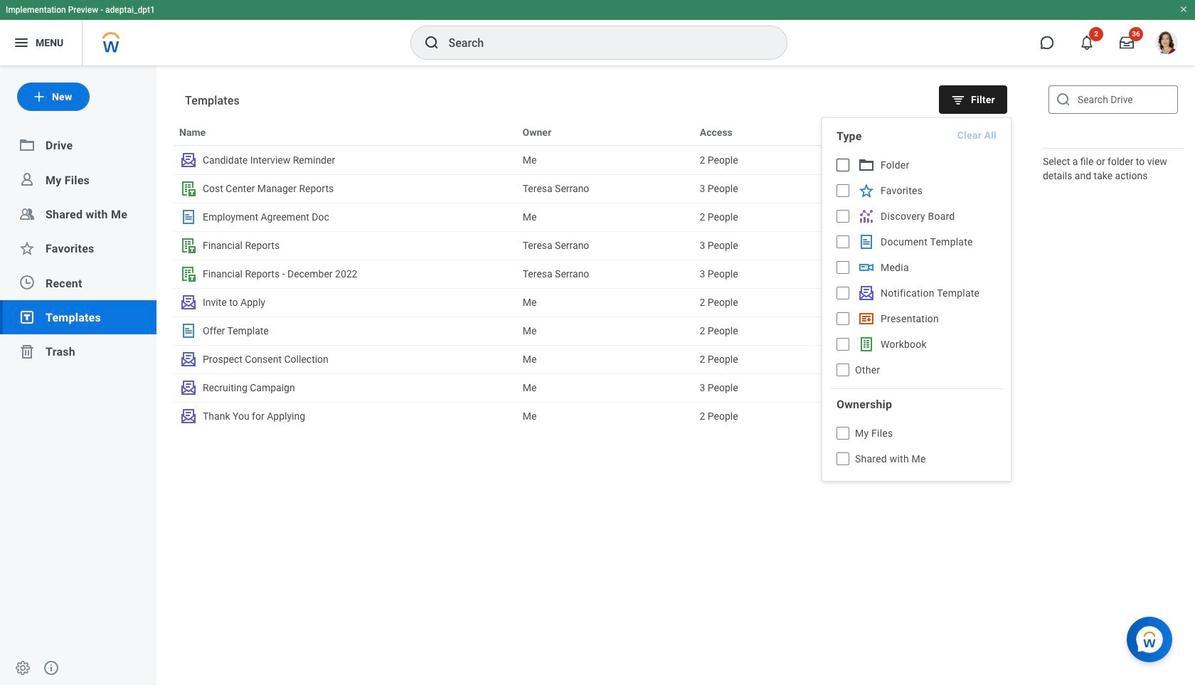 Task type: describe. For each thing, give the bounding box(es) containing it.
inbox large image
[[1120, 36, 1135, 50]]

2 row from the top
[[174, 146, 1008, 174]]

11 row from the top
[[174, 402, 1008, 431]]

0 horizontal spatial search image
[[423, 34, 440, 51]]

clock image
[[19, 274, 36, 291]]

cell for 3rd row from the top of the grid within item list element
[[517, 175, 694, 202]]

workbook template image for sixth row
[[180, 265, 197, 283]]

profile logan mcneil element
[[1147, 27, 1187, 58]]

document image
[[858, 233, 875, 251]]

cell for sixth row
[[517, 261, 694, 288]]

c column line image
[[858, 208, 875, 225]]

cell for tenth row from the bottom of the grid within item list element
[[517, 147, 694, 174]]

cell for fourth row
[[517, 204, 694, 231]]

1 row from the top
[[174, 117, 1008, 146]]

1 vertical spatial star image
[[19, 240, 36, 257]]

4 row from the top
[[174, 203, 1008, 231]]

shared with me image
[[19, 206, 36, 223]]

cell for 1st row from the bottom of the grid within item list element
[[517, 403, 694, 430]]

document template image
[[180, 209, 197, 226]]

video image
[[858, 259, 875, 276]]

notifications large image
[[1080, 36, 1095, 50]]

cell for seventh row from the top of the grid within item list element
[[517, 289, 694, 316]]

7 row from the top
[[174, 288, 1008, 317]]

10 row from the top
[[174, 374, 1008, 402]]

5 row from the top
[[174, 231, 1008, 260]]

cell for 3rd row from the bottom of the grid within item list element
[[517, 346, 694, 373]]

search drive field
[[1049, 85, 1179, 114]]

9 row from the top
[[174, 345, 1008, 374]]

user image
[[19, 171, 36, 188]]

worksheets image
[[858, 336, 875, 353]]



Task type: vqa. For each thing, say whether or not it's contained in the screenshot.
filters region
yes



Task type: locate. For each thing, give the bounding box(es) containing it.
workbook template image
[[180, 180, 197, 197]]

8 cell from the top
[[517, 346, 694, 373]]

7 cell from the top
[[517, 317, 694, 345]]

filters region
[[822, 117, 1012, 482]]

livepages image
[[858, 310, 875, 327]]

info image
[[43, 660, 60, 677]]

cell for 5th row from the top
[[517, 232, 694, 259]]

trash image
[[19, 343, 36, 360]]

10 cell from the top
[[517, 403, 694, 430]]

workbook template image for 3rd row from the top of the grid within item list element
[[180, 180, 197, 197]]

1 horizontal spatial search image
[[1055, 91, 1073, 108]]

grid inside item list element
[[174, 117, 1008, 685]]

row
[[174, 117, 1008, 146], [174, 146, 1008, 174], [174, 174, 1008, 203], [174, 203, 1008, 231], [174, 231, 1008, 260], [174, 260, 1008, 288], [174, 288, 1008, 317], [174, 317, 1008, 345], [174, 345, 1008, 374], [174, 374, 1008, 402], [174, 402, 1008, 431]]

star image down shared with me image
[[19, 240, 36, 257]]

1 vertical spatial search image
[[1055, 91, 1073, 108]]

0 horizontal spatial star image
[[19, 240, 36, 257]]

banner
[[0, 0, 1196, 65]]

8 row from the top
[[174, 317, 1008, 345]]

close environment banner image
[[1180, 5, 1189, 14]]

notification template image
[[180, 294, 197, 311], [180, 351, 197, 368], [180, 351, 197, 368], [180, 379, 197, 396], [180, 379, 197, 396], [180, 408, 197, 425], [180, 408, 197, 425]]

9 cell from the top
[[517, 374, 694, 401]]

folder open image
[[19, 137, 36, 154]]

1 cell from the top
[[517, 147, 694, 174]]

filter image
[[952, 93, 966, 107]]

4 cell from the top
[[517, 232, 694, 259]]

search image
[[423, 34, 440, 51], [1055, 91, 1073, 108]]

gear image
[[14, 660, 31, 677]]

0 vertical spatial star image
[[858, 182, 875, 199]]

workbook template image
[[180, 180, 197, 197], [180, 237, 197, 254], [180, 237, 197, 254], [180, 265, 197, 283], [180, 265, 197, 283]]

0 vertical spatial search image
[[423, 34, 440, 51]]

cell for 10th row
[[517, 374, 694, 401]]

3 cell from the top
[[517, 204, 694, 231]]

cell for 8th row from the top of the grid within item list element
[[517, 317, 694, 345]]

cell
[[517, 147, 694, 174], [517, 175, 694, 202], [517, 204, 694, 231], [517, 232, 694, 259], [517, 261, 694, 288], [517, 289, 694, 316], [517, 317, 694, 345], [517, 346, 694, 373], [517, 374, 694, 401], [517, 403, 694, 430]]

1 horizontal spatial star image
[[858, 182, 875, 199]]

column header inside item list element
[[872, 118, 1008, 145]]

column header
[[872, 118, 1008, 145]]

3 row from the top
[[174, 174, 1008, 203]]

notification template image
[[180, 152, 197, 169], [180, 152, 197, 169], [180, 294, 197, 311]]

document template image
[[180, 209, 197, 226], [180, 322, 197, 340], [180, 322, 197, 340]]

star image
[[858, 182, 875, 199], [19, 240, 36, 257]]

2 cell from the top
[[517, 175, 694, 202]]

star image up the c column line image
[[858, 182, 875, 199]]

5 cell from the top
[[517, 261, 694, 288]]

grid
[[174, 117, 1008, 685]]

item list element
[[157, 65, 1025, 685]]

6 cell from the top
[[517, 289, 694, 316]]

mail letter image
[[858, 285, 875, 302]]

folder open image
[[858, 157, 875, 174]]

workbook template image for 5th row from the top
[[180, 237, 197, 254]]

6 row from the top
[[174, 260, 1008, 288]]

star image inside filters "region"
[[858, 182, 875, 199]]



